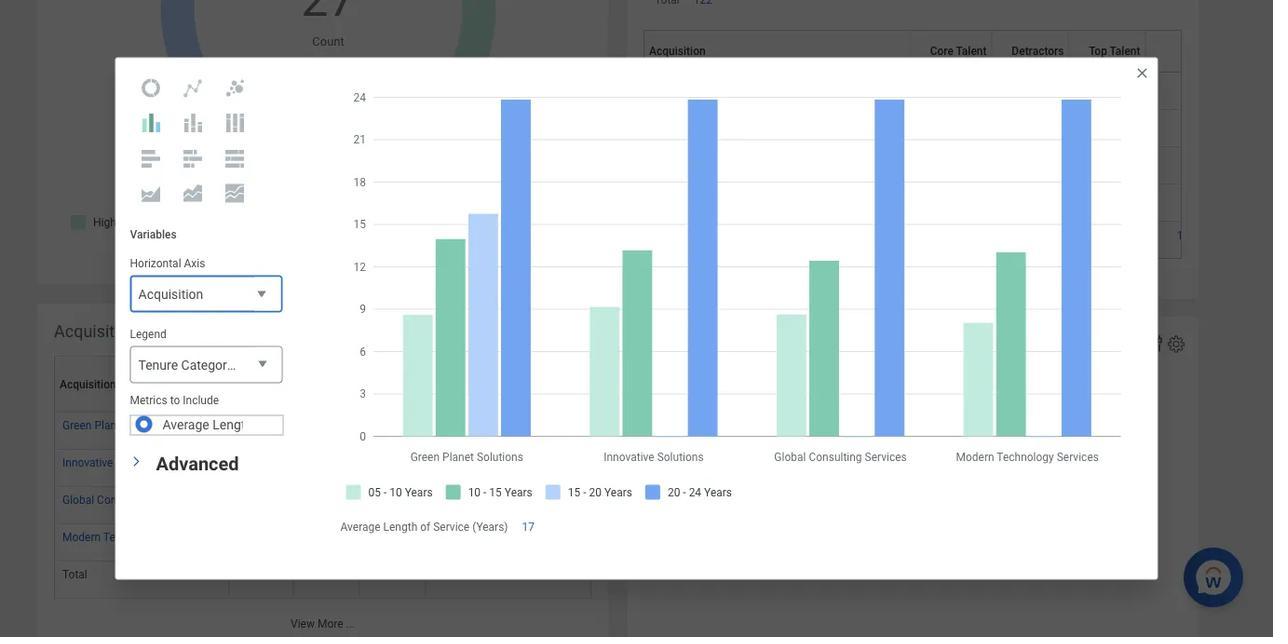 Task type: describe. For each thing, give the bounding box(es) containing it.
years for 20
[[392, 384, 421, 397]]

talent for top talent
[[1110, 44, 1140, 58]]

1 vertical spatial modern technology services link
[[62, 527, 205, 544]]

15 - 20 years button
[[365, 356, 433, 411]]

total image for modern technology services
[[1153, 191, 1207, 206]]

count
[[312, 34, 344, 48]]

top
[[1089, 44, 1107, 58]]

(years) inside average length of service (years)
[[583, 384, 619, 397]]

20 - 24 years button
[[431, 356, 499, 411]]

more inside acquisition tenure analysis element
[[318, 617, 343, 630]]

metrics
[[130, 394, 167, 407]]

- for 15 - 20 years
[[401, 371, 405, 384]]

more for acquisition high potentials retention risk element
[[318, 263, 343, 276]]

modern for modern technology services link within the acquisition talent health element
[[652, 191, 690, 204]]

2 vertical spatial of
[[420, 520, 430, 533]]

modern for bottommost modern technology services link
[[62, 531, 101, 544]]

5 24 button from the top
[[460, 568, 475, 583]]

1 horizontal spatial innovative solutions link
[[652, 150, 752, 167]]

innovative solutions inside acquisition talent health element
[[652, 153, 752, 167]]

total element for 15 - 20 years
[[62, 564, 87, 581]]

green planet solutions inside acquisition talent health element
[[652, 116, 765, 129]]

acquisition button
[[130, 275, 283, 314]]

talent for core talent
[[956, 44, 987, 58]]

technology inside acquisition talent health element
[[693, 191, 750, 204]]

0 vertical spatial green planet solutions link
[[652, 112, 765, 129]]

- for 20 - 24 years
[[467, 371, 471, 384]]

average length of service (years) inside metrics to include group
[[163, 417, 358, 433]]

view more ... for 'view more ...' link associated with acquisition high potentials retention risk element
[[291, 263, 355, 276]]

13 button for 16
[[328, 568, 343, 583]]

global consulting services
[[62, 493, 195, 506]]

1 horizontal spatial (years)
[[472, 520, 508, 533]]

2 vertical spatial average
[[340, 520, 381, 533]]

1 horizontal spatial service
[[433, 520, 470, 533]]

17
[[522, 520, 535, 533]]

13 for 0
[[328, 531, 340, 544]]

stacked bar image
[[182, 147, 204, 169]]

average length of service (years) button
[[497, 371, 619, 397]]

0 for modern technology services
[[400, 531, 407, 544]]

acquisition talent health element
[[627, 0, 1214, 299]]

total element for top talent
[[652, 224, 677, 241]]

service inside metrics to include group
[[271, 417, 313, 433]]

planet inside acquisition talent health element
[[684, 116, 716, 129]]

0 for global consulting services
[[400, 494, 407, 507]]

position
[[243, 357, 291, 373]]

more for acquisition talent health element
[[908, 277, 933, 290]]

05 - 10 years
[[254, 371, 288, 397]]

axis
[[184, 257, 205, 270]]

24 button for innovative solutions
[[460, 456, 475, 471]]

(years) inside metrics to include group
[[316, 417, 358, 433]]

tenure category - position
[[138, 357, 291, 373]]

bubble image
[[224, 77, 246, 99]]

15 inside 15 - 20 years
[[386, 371, 399, 384]]

stacked column image
[[182, 112, 204, 134]]

1 horizontal spatial length
[[383, 520, 417, 533]]

total image for green planet solutions
[[1153, 116, 1207, 131]]

by
[[746, 335, 763, 355]]

17 button
[[522, 519, 537, 534]]

acquisition tenure analysis
[[54, 321, 259, 341]]

1 vertical spatial innovative solutions link
[[62, 452, 162, 469]]

9 for 1st 16 button from the top of the acquisition tenure analysis element's 9 'button'
[[268, 420, 274, 433]]

16 for 2nd 16 button from the top
[[394, 569, 407, 582]]

20 inside 20 - 24 years
[[452, 371, 465, 384]]

13 button for 0
[[328, 531, 343, 545]]

24 for global consulting services
[[460, 494, 473, 507]]

analysis
[[197, 321, 259, 341]]

include
[[183, 394, 219, 407]]

05
[[254, 371, 266, 384]]

modern technology services link inside acquisition talent health element
[[652, 187, 795, 204]]

5 total image from the top
[[1153, 228, 1207, 243]]

acquisition high potentials retention risk element
[[37, 0, 608, 285]]

24 button for modern technology services
[[460, 531, 475, 545]]

to
[[170, 394, 180, 407]]

terminations by acquisition
[[644, 335, 851, 355]]

0 button for modern technology services
[[400, 531, 409, 545]]

metrics to include
[[130, 394, 219, 407]]

line image
[[182, 77, 204, 99]]

2 16 button from the top
[[394, 568, 409, 583]]

20 inside 15 - 20 years
[[408, 371, 421, 384]]

core talent
[[930, 44, 987, 58]]

of inside average length of service (years) button
[[609, 371, 619, 384]]

detractors button
[[997, 30, 1076, 72]]

9 button for 1st 16 button from the top of the acquisition tenure analysis element
[[268, 419, 277, 434]]

acquisition button for top
[[649, 31, 916, 72]]

overlaid area image
[[140, 182, 162, 205]]

tenure inside acquisition tenure analysis element
[[141, 321, 192, 341]]

acquisition inside popup button
[[138, 286, 203, 302]]



Task type: vqa. For each thing, say whether or not it's contained in the screenshot.
"OVERDUE" to the left
no



Task type: locate. For each thing, give the bounding box(es) containing it.
0 vertical spatial 13
[[328, 531, 340, 544]]

detractors
[[1012, 44, 1064, 58]]

0 vertical spatial 16
[[394, 420, 407, 433]]

0 vertical spatial more
[[318, 263, 343, 276]]

0 horizontal spatial service
[[271, 417, 313, 433]]

0 vertical spatial (years)
[[583, 384, 619, 397]]

0 horizontal spatial green planet solutions link
[[62, 415, 175, 432]]

0 vertical spatial planet
[[684, 116, 716, 129]]

services for average length of service (years) image corresponding to global consulting services
[[153, 493, 195, 506]]

3 years from the left
[[392, 384, 421, 397]]

view more ... link for acquisition high potentials retention risk element
[[37, 254, 608, 285]]

0 horizontal spatial 10
[[276, 371, 288, 384]]

total element inside acquisition talent health element
[[652, 224, 677, 241]]

1 vertical spatial services
[[153, 493, 195, 506]]

9 for 9 'button' for 2nd 16 button from the top
[[268, 569, 274, 582]]

years for 10
[[260, 384, 288, 397]]

05 - 10 years button
[[234, 371, 288, 397]]

1 13 from the top
[[328, 531, 340, 544]]

4 average length of service (years) image from the top
[[500, 531, 617, 545]]

planet
[[684, 116, 716, 129], [94, 419, 126, 432]]

average inside metrics to include group
[[163, 417, 209, 433]]

1 total image from the top
[[1153, 79, 1207, 94]]

average
[[528, 371, 569, 384], [163, 417, 209, 433], [340, 520, 381, 533]]

core
[[930, 44, 954, 58]]

1 vertical spatial acquisition button
[[60, 357, 236, 412]]

view more ... inside acquisition high potentials retention risk element
[[291, 263, 355, 276]]

2 total image from the top
[[1153, 116, 1207, 131]]

1 vertical spatial 0
[[400, 531, 407, 544]]

0 vertical spatial green
[[652, 116, 681, 129]]

advanced dialog
[[115, 57, 1158, 580]]

global
[[62, 493, 94, 506]]

view more ... inside acquisition talent health element
[[881, 277, 945, 290]]

years inside 10 - 15 years
[[326, 384, 354, 397]]

advanced button
[[156, 453, 239, 475]]

- inside dropdown button
[[237, 357, 240, 373]]

1 vertical spatial average length of service (years)
[[163, 417, 358, 433]]

1 20 from the left
[[408, 371, 421, 384]]

view inside acquisition tenure analysis element
[[291, 617, 315, 630]]

0 vertical spatial total element
[[652, 224, 677, 241]]

24
[[474, 371, 487, 384], [460, 420, 473, 433], [460, 457, 473, 470], [460, 494, 473, 507], [460, 531, 473, 544], [460, 569, 473, 582]]

acquisition button
[[649, 31, 916, 72], [60, 357, 236, 412]]

0 vertical spatial 9 button
[[268, 419, 277, 434]]

- right 05 on the left of page
[[269, 371, 273, 384]]

1 9 button from the top
[[268, 419, 277, 434]]

3 24 button from the top
[[460, 493, 475, 508]]

15 right 10 - 15 years
[[386, 371, 399, 384]]

technology
[[693, 191, 750, 204], [103, 531, 160, 544]]

view more ... link for acquisition talent health element
[[627, 268, 1199, 299]]

2 13 button from the top
[[328, 568, 343, 583]]

variables
[[130, 228, 177, 241]]

view more ...
[[291, 263, 355, 276], [881, 277, 945, 290], [291, 617, 355, 630]]

- left 05 on the left of page
[[237, 357, 240, 373]]

0 horizontal spatial modern
[[62, 531, 101, 544]]

2 vertical spatial length
[[383, 520, 417, 533]]

2 13 from the top
[[328, 569, 340, 582]]

total image for innovative solutions
[[1153, 153, 1207, 168]]

2 horizontal spatial length
[[572, 371, 606, 384]]

talent
[[956, 44, 987, 58], [1110, 44, 1140, 58]]

green planet solutions
[[652, 116, 765, 129], [62, 419, 175, 432]]

years right 15 - 20 years
[[458, 384, 487, 397]]

1 16 button from the top
[[394, 419, 409, 434]]

1 vertical spatial modern
[[62, 531, 101, 544]]

1 horizontal spatial innovative
[[652, 153, 703, 167]]

green for the topmost green planet solutions link
[[652, 116, 681, 129]]

more
[[318, 263, 343, 276], [908, 277, 933, 290], [318, 617, 343, 630]]

20 left 20 - 24 years button
[[408, 371, 421, 384]]

average inside average length of service (years)
[[528, 371, 569, 384]]

1 vertical spatial green planet solutions
[[62, 419, 175, 432]]

10 right 05 - 10 years
[[320, 371, 332, 384]]

0 button for global consulting services
[[400, 493, 409, 508]]

innovative for the bottommost innovative solutions link
[[62, 456, 113, 469]]

10 - 15 years column header
[[293, 356, 366, 412]]

1 horizontal spatial planet
[[684, 116, 716, 129]]

16 button
[[394, 419, 409, 434], [394, 568, 409, 583]]

1 vertical spatial technology
[[103, 531, 160, 544]]

10 inside 05 - 10 years
[[276, 371, 288, 384]]

1 vertical spatial view more ...
[[881, 277, 945, 290]]

1 talent from the left
[[956, 44, 987, 58]]

0 horizontal spatial planet
[[94, 419, 126, 432]]

2 average length of service (years) image from the top
[[500, 456, 617, 471]]

horizontal axis group
[[130, 256, 283, 314]]

24 inside 20 - 24 years
[[474, 371, 487, 384]]

average length of service (years) image for green planet solutions
[[500, 419, 617, 434]]

0 vertical spatial services
[[753, 191, 795, 204]]

10 right 05 on the left of page
[[276, 371, 288, 384]]

chevron down image
[[130, 450, 143, 473]]

1 9 from the top
[[268, 420, 274, 433]]

... inside acquisition talent health element
[[936, 277, 945, 290]]

talent inside top talent button
[[1110, 44, 1140, 58]]

1 horizontal spatial 20
[[452, 371, 465, 384]]

0 horizontal spatial 15
[[342, 371, 354, 384]]

... for acquisition high potentials retention risk element
[[346, 263, 355, 276]]

innovative inside acquisition tenure analysis element
[[62, 456, 113, 469]]

0 horizontal spatial length
[[213, 417, 252, 433]]

1 vertical spatial ...
[[936, 277, 945, 290]]

modern technology services
[[652, 191, 795, 204], [62, 531, 205, 544]]

0 horizontal spatial technology
[[103, 531, 160, 544]]

4 years from the left
[[458, 384, 487, 397]]

1 horizontal spatial acquisition button
[[649, 31, 916, 72]]

1 horizontal spatial green
[[652, 116, 681, 129]]

24 for green planet solutions
[[460, 420, 473, 433]]

0 horizontal spatial talent
[[956, 44, 987, 58]]

0 horizontal spatial innovative solutions
[[62, 456, 162, 469]]

green planet solutions link
[[652, 112, 765, 129], [62, 415, 175, 432]]

tenure down legend on the bottom left
[[138, 357, 178, 373]]

horizontal axis
[[130, 257, 205, 270]]

13 for 16
[[328, 569, 340, 582]]

24 button
[[460, 419, 475, 434], [460, 456, 475, 471], [460, 493, 475, 508], [460, 531, 475, 545], [460, 568, 475, 583]]

2 horizontal spatial service
[[543, 384, 580, 397]]

10 inside 10 - 15 years
[[320, 371, 332, 384]]

top talent
[[1089, 44, 1140, 58]]

advanced
[[156, 453, 239, 475]]

1 vertical spatial 9 button
[[268, 568, 277, 583]]

1 horizontal spatial talent
[[1110, 44, 1140, 58]]

3 average length of service (years) image from the top
[[500, 493, 617, 508]]

4 24 button from the top
[[460, 531, 475, 545]]

0 vertical spatial service
[[543, 384, 580, 397]]

15
[[342, 371, 354, 384], [386, 371, 399, 384]]

2 24 button from the top
[[460, 456, 475, 471]]

0 vertical spatial 0 button
[[400, 493, 409, 508]]

0 vertical spatial 16 button
[[394, 419, 409, 434]]

2 15 from the left
[[386, 371, 399, 384]]

...
[[346, 263, 355, 276], [936, 277, 945, 290], [346, 617, 355, 630]]

1 24 button from the top
[[460, 419, 475, 434]]

24 button for global consulting services
[[460, 493, 475, 508]]

years down position
[[260, 384, 288, 397]]

24 for innovative solutions
[[460, 457, 473, 470]]

talent right top
[[1110, 44, 1140, 58]]

tenure category - position button
[[130, 346, 291, 384]]

- for 05 - 10 years
[[269, 371, 273, 384]]

service down 05 - 10 years
[[271, 417, 313, 433]]

view inside acquisition high potentials retention risk element
[[291, 263, 315, 276]]

20 right 15 - 20 years
[[452, 371, 465, 384]]

green inside acquisition tenure analysis element
[[62, 419, 92, 432]]

- inside 10 - 15 years
[[335, 371, 339, 384]]

1 vertical spatial planet
[[94, 419, 126, 432]]

acquisition tenure analysis element
[[37, 303, 624, 637]]

close chart settings image
[[1135, 66, 1150, 80]]

1 10 from the left
[[276, 371, 288, 384]]

innovative solutions
[[652, 153, 752, 167], [62, 456, 162, 469]]

total element
[[652, 224, 677, 241], [62, 564, 87, 581]]

years inside 15 - 20 years
[[392, 384, 421, 397]]

consulting
[[97, 493, 150, 506]]

modern
[[652, 191, 690, 204], [62, 531, 101, 544]]

9 button
[[268, 419, 277, 434], [268, 568, 277, 583]]

2 vertical spatial service
[[433, 520, 470, 533]]

total filterable image
[[1151, 44, 1210, 58]]

green planet solutions inside acquisition tenure analysis element
[[62, 419, 175, 432]]

service inside button
[[543, 384, 580, 397]]

modern technology services link
[[652, 187, 795, 204], [62, 527, 205, 544]]

0 horizontal spatial green
[[62, 419, 92, 432]]

1 vertical spatial innovative solutions
[[62, 456, 162, 469]]

innovative solutions link
[[652, 150, 752, 167], [62, 452, 162, 469]]

1 horizontal spatial modern technology services
[[652, 191, 795, 204]]

legend group
[[130, 326, 291, 384]]

total element inside acquisition tenure analysis element
[[62, 564, 87, 581]]

innovative for rightmost innovative solutions link
[[652, 153, 703, 167]]

innovative inside acquisition talent health element
[[652, 153, 703, 167]]

clustered bar image
[[140, 147, 162, 169]]

years for 15
[[326, 384, 354, 397]]

talent right core
[[956, 44, 987, 58]]

2 9 button from the top
[[268, 568, 277, 583]]

2 10 from the left
[[320, 371, 332, 384]]

... inside acquisition high potentials retention risk element
[[346, 263, 355, 276]]

tenure inside tenure category - position dropdown button
[[138, 357, 178, 373]]

13
[[328, 531, 340, 544], [328, 569, 340, 582]]

1 vertical spatial green planet solutions link
[[62, 415, 175, 432]]

9
[[268, 420, 274, 433], [268, 569, 274, 582]]

1 vertical spatial total element
[[62, 564, 87, 581]]

green inside acquisition talent health element
[[652, 116, 681, 129]]

1 vertical spatial length
[[213, 417, 252, 433]]

talent inside core talent button
[[956, 44, 987, 58]]

100% area image
[[224, 182, 246, 205]]

100% bar image
[[224, 147, 246, 169]]

1 years from the left
[[260, 384, 288, 397]]

service
[[543, 384, 580, 397], [271, 417, 313, 433], [433, 520, 470, 533]]

1 vertical spatial 13 button
[[328, 568, 343, 583]]

1 horizontal spatial 15
[[386, 371, 399, 384]]

global consulting services link
[[62, 490, 195, 506]]

0 horizontal spatial innovative
[[62, 456, 113, 469]]

1 13 button from the top
[[328, 531, 343, 545]]

0 vertical spatial modern
[[652, 191, 690, 204]]

0 vertical spatial average
[[528, 371, 569, 384]]

0
[[400, 494, 407, 507], [400, 531, 407, 544]]

average length of service (years) image for modern technology services
[[500, 531, 617, 545]]

years inside 20 - 24 years
[[458, 384, 487, 397]]

0 horizontal spatial (years)
[[316, 417, 358, 433]]

years for 24
[[458, 384, 487, 397]]

view
[[291, 263, 315, 276], [881, 277, 905, 290], [291, 617, 315, 630]]

1 vertical spatial modern technology services
[[62, 531, 205, 544]]

2 vertical spatial more
[[318, 617, 343, 630]]

tenure up category
[[141, 321, 192, 341]]

10
[[276, 371, 288, 384], [320, 371, 332, 384]]

0 vertical spatial innovative solutions
[[652, 153, 752, 167]]

services for modern technology services average length of service (years) image
[[163, 531, 205, 544]]

donut image
[[140, 77, 162, 99]]

0 vertical spatial view
[[291, 263, 315, 276]]

2 years from the left
[[326, 384, 354, 397]]

tenure
[[141, 321, 192, 341], [138, 357, 178, 373]]

- right 15 - 20 years
[[467, 371, 471, 384]]

0 horizontal spatial average
[[163, 417, 209, 433]]

20
[[408, 371, 421, 384], [452, 371, 465, 384]]

more inside acquisition high potentials retention risk element
[[318, 263, 343, 276]]

0 horizontal spatial of
[[256, 417, 268, 433]]

2 16 from the top
[[394, 569, 407, 582]]

15 inside 10 - 15 years
[[342, 371, 354, 384]]

services inside acquisition talent health element
[[753, 191, 795, 204]]

view more ... for 'view more ...' link related to acquisition talent health element
[[881, 277, 945, 290]]

(years)
[[583, 384, 619, 397], [316, 417, 358, 433], [472, 520, 508, 533]]

- inside 05 - 10 years
[[269, 371, 273, 384]]

years left 20 - 24 years button
[[392, 384, 421, 397]]

view for 'view more ...' link associated with acquisition high potentials retention risk element
[[291, 263, 315, 276]]

- for 10 - 15 years
[[335, 371, 339, 384]]

- inside 20 - 24 years
[[467, 371, 471, 384]]

stacked area image
[[182, 182, 204, 205]]

1 vertical spatial 16
[[394, 569, 407, 582]]

horizontal
[[130, 257, 181, 270]]

1 0 button from the top
[[400, 493, 409, 508]]

9 button for 2nd 16 button from the top
[[268, 568, 277, 583]]

0 vertical spatial innovative
[[652, 153, 703, 167]]

legend
[[130, 327, 167, 340]]

modern technology services inside acquisition talent health element
[[652, 191, 795, 204]]

1 horizontal spatial of
[[420, 520, 430, 533]]

0 horizontal spatial modern technology services
[[62, 531, 205, 544]]

average length of service (years) image
[[500, 419, 617, 434], [500, 456, 617, 471], [500, 493, 617, 508], [500, 531, 617, 545], [500, 568, 617, 583]]

- inside 15 - 20 years
[[401, 371, 405, 384]]

1 horizontal spatial innovative solutions
[[652, 153, 752, 167]]

category
[[181, 357, 233, 373]]

2 20 from the left
[[452, 371, 465, 384]]

3 total image from the top
[[1153, 153, 1207, 168]]

15 left 15 - 20 years button
[[342, 371, 354, 384]]

5 average length of service (years) image from the top
[[500, 568, 617, 583]]

0 vertical spatial view more ...
[[291, 263, 355, 276]]

innovative solutions inside acquisition tenure analysis element
[[62, 456, 162, 469]]

0 vertical spatial modern technology services link
[[652, 187, 795, 204]]

view more ... inside acquisition tenure analysis element
[[291, 617, 355, 630]]

years inside 05 - 10 years
[[260, 384, 288, 397]]

of inside metrics to include group
[[256, 417, 268, 433]]

length
[[572, 371, 606, 384], [213, 417, 252, 433], [383, 520, 417, 533]]

- left 15 - 20 years button
[[335, 371, 339, 384]]

1 horizontal spatial 10
[[320, 371, 332, 384]]

modern inside acquisition tenure analysis element
[[62, 531, 101, 544]]

metrics to include group
[[130, 393, 358, 436]]

0 button
[[400, 493, 409, 508], [400, 531, 409, 545]]

of
[[609, 371, 619, 384], [256, 417, 268, 433], [420, 520, 430, 533]]

2 0 from the top
[[400, 531, 407, 544]]

green
[[652, 116, 681, 129], [62, 419, 92, 432]]

0 vertical spatial acquisition button
[[649, 31, 916, 72]]

length inside average length of service (years)
[[572, 371, 606, 384]]

more inside acquisition talent health element
[[908, 277, 933, 290]]

2 horizontal spatial of
[[609, 371, 619, 384]]

planet inside acquisition tenure analysis element
[[94, 419, 126, 432]]

length inside metrics to include group
[[213, 417, 252, 433]]

green for bottommost green planet solutions link
[[62, 419, 92, 432]]

total element containing total
[[62, 564, 87, 581]]

2 horizontal spatial average
[[528, 371, 569, 384]]

1 vertical spatial view
[[881, 277, 905, 290]]

years
[[260, 384, 288, 397], [326, 384, 354, 397], [392, 384, 421, 397], [458, 384, 487, 397]]

1 0 from the top
[[400, 494, 407, 507]]

total image
[[1153, 79, 1207, 94], [1153, 116, 1207, 131], [1153, 153, 1207, 168], [1153, 191, 1207, 206], [1153, 228, 1207, 243]]

4 total image from the top
[[1153, 191, 1207, 206]]

0 vertical spatial ...
[[346, 263, 355, 276]]

2 vertical spatial (years)
[[472, 520, 508, 533]]

0 vertical spatial tenure
[[141, 321, 192, 341]]

1 15 from the left
[[342, 371, 354, 384]]

years left 15 - 20 years button
[[326, 384, 354, 397]]

0 vertical spatial technology
[[693, 191, 750, 204]]

solutions
[[718, 116, 765, 129], [705, 153, 752, 167], [129, 419, 175, 432], [116, 456, 162, 469]]

0 horizontal spatial acquisition button
[[60, 357, 236, 412]]

services
[[753, 191, 795, 204], [153, 493, 195, 506], [163, 531, 205, 544]]

1 vertical spatial tenure
[[138, 357, 178, 373]]

15 - 20 years
[[386, 371, 421, 397]]

innovative
[[652, 153, 703, 167], [62, 456, 113, 469]]

view for 'view more ...' link related to acquisition talent health element
[[881, 277, 905, 290]]

0 vertical spatial length
[[572, 371, 606, 384]]

average length of service (years) inside acquisition tenure analysis element
[[528, 371, 619, 397]]

1 vertical spatial green
[[62, 419, 92, 432]]

16
[[394, 420, 407, 433], [394, 569, 407, 582]]

1 horizontal spatial modern technology services link
[[652, 187, 795, 204]]

-
[[237, 357, 240, 373], [269, 371, 273, 384], [335, 371, 339, 384], [401, 371, 405, 384], [467, 371, 471, 384]]

0 vertical spatial 0
[[400, 494, 407, 507]]

20 - 24 years
[[452, 371, 487, 397]]

2 vertical spatial average length of service (years)
[[340, 520, 508, 533]]

24 for modern technology services
[[460, 531, 473, 544]]

0 vertical spatial 9
[[268, 420, 274, 433]]

top talent button
[[1074, 30, 1153, 72]]

view more ... link
[[37, 254, 608, 285], [627, 268, 1199, 299], [37, 608, 608, 637]]

average length of service (years)
[[528, 371, 619, 397], [163, 417, 358, 433], [340, 520, 508, 533]]

average length of service (years) image for innovative solutions
[[500, 456, 617, 471]]

core talent button
[[914, 30, 999, 72]]

1 average length of service (years) image from the top
[[500, 419, 617, 434]]

... inside acquisition tenure analysis element
[[346, 617, 355, 630]]

variables group
[[116, 213, 358, 450]]

2 0 button from the top
[[400, 531, 409, 545]]

2 talent from the left
[[1110, 44, 1140, 58]]

0 vertical spatial modern technology services
[[652, 191, 795, 204]]

modern technology services inside acquisition tenure analysis element
[[62, 531, 205, 544]]

service left 17
[[433, 520, 470, 533]]

16 for 1st 16 button from the top of the acquisition tenure analysis element
[[394, 420, 407, 433]]

0 horizontal spatial modern technology services link
[[62, 527, 205, 544]]

terminations
[[644, 335, 741, 355]]

service right 20 - 24 years
[[543, 384, 580, 397]]

1 horizontal spatial technology
[[693, 191, 750, 204]]

1 16 from the top
[[394, 420, 407, 433]]

0 horizontal spatial innovative solutions link
[[62, 452, 162, 469]]

0 vertical spatial green planet solutions
[[652, 116, 765, 129]]

technology inside acquisition tenure analysis element
[[103, 531, 160, 544]]

clustered column image
[[140, 112, 162, 134]]

24 button for green planet solutions
[[460, 419, 475, 434]]

1 vertical spatial (years)
[[316, 417, 358, 433]]

2 vertical spatial services
[[163, 531, 205, 544]]

1 vertical spatial 9
[[268, 569, 274, 582]]

acquisition
[[649, 44, 706, 58], [138, 286, 203, 302], [54, 321, 138, 341], [767, 335, 851, 355], [60, 378, 116, 391]]

1 vertical spatial of
[[256, 417, 268, 433]]

total
[[62, 568, 87, 581]]

1 horizontal spatial green planet solutions link
[[652, 112, 765, 129]]

... for acquisition talent health element
[[936, 277, 945, 290]]

terminations by acquisition element
[[627, 317, 1199, 637]]

view inside acquisition talent health element
[[881, 277, 905, 290]]

average length of service (years) image for global consulting services
[[500, 493, 617, 508]]

1 horizontal spatial average
[[340, 520, 381, 533]]

acquisition button for 15
[[60, 357, 236, 412]]

13 button
[[328, 531, 343, 545], [328, 568, 343, 583]]

2 9 from the top
[[268, 569, 274, 582]]

modern inside acquisition talent health element
[[652, 191, 690, 204]]

100% column image
[[224, 112, 246, 134]]

- left 20 - 24 years button
[[401, 371, 405, 384]]

10 - 15 years
[[320, 371, 354, 397]]



